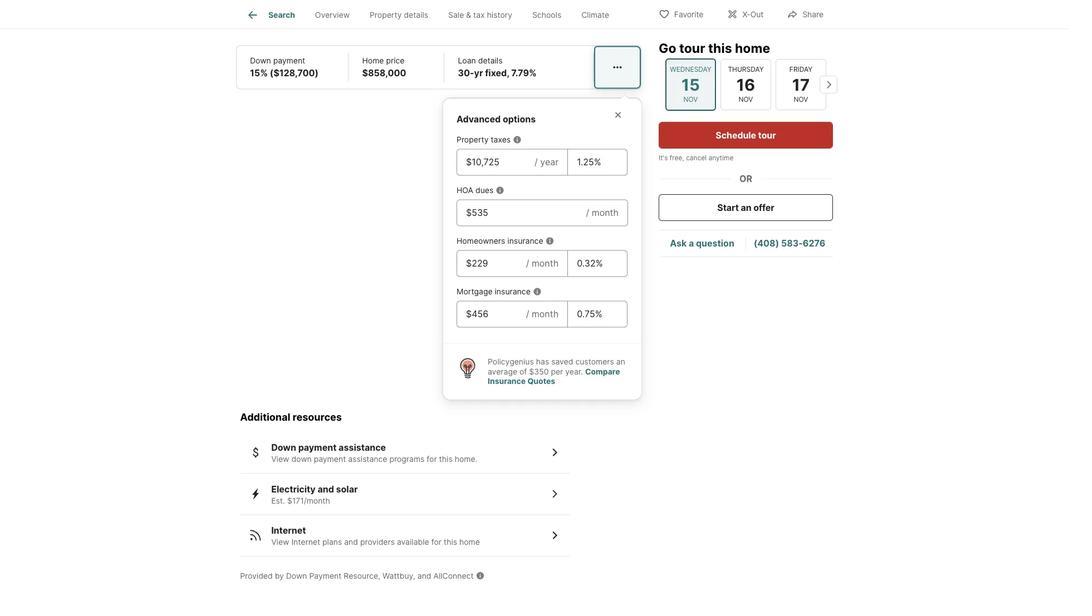 Task type: vqa. For each thing, say whether or not it's contained in the screenshot.
home to the right
yes



Task type: locate. For each thing, give the bounding box(es) containing it.
mortgage insurance link
[[250, 15, 334, 26]]

nov inside friday 17 nov
[[794, 95, 808, 104]]

property taxes
[[457, 135, 511, 144]]

mortgage down homeowners at top
[[457, 287, 493, 296]]

1 vertical spatial details
[[478, 56, 503, 65]]

1 vertical spatial this
[[439, 455, 453, 464]]

1 vertical spatial an
[[616, 357, 625, 367]]

1 vertical spatial tour
[[758, 130, 776, 141]]

and inside 'internet view internet plans and providers available for this home'
[[344, 538, 358, 547]]

1 horizontal spatial home
[[735, 40, 770, 56]]

solar
[[336, 484, 358, 495]]

/ month
[[586, 207, 619, 218], [526, 258, 559, 269], [526, 309, 559, 320]]

2 horizontal spatial nov
[[794, 95, 808, 104]]

2 vertical spatial / month
[[526, 309, 559, 320]]

1 horizontal spatial tour
[[758, 130, 776, 141]]

2 vertical spatial insurance
[[495, 287, 531, 296]]

a
[[689, 238, 694, 249]]

1 vertical spatial / month
[[526, 258, 559, 269]]

0 vertical spatial for
[[427, 455, 437, 464]]

lightbulb icon element
[[457, 357, 488, 386]]

this up allconnect
[[444, 538, 457, 547]]

2 vertical spatial month
[[532, 309, 559, 320]]

1 vertical spatial and
[[344, 538, 358, 547]]

property
[[370, 10, 402, 20], [457, 135, 489, 144]]

home price $858,000
[[362, 56, 406, 78]]

thursday
[[728, 65, 764, 73]]

property details
[[370, 10, 428, 20]]

tour right schedule on the right of page
[[758, 130, 776, 141]]

details up fixed,
[[478, 56, 503, 65]]

sale
[[448, 10, 464, 20]]

nov for 16
[[739, 95, 753, 104]]

go tour this home
[[659, 40, 770, 56]]

1 view from the top
[[271, 455, 289, 464]]

home up the thursday
[[735, 40, 770, 56]]

0 horizontal spatial mortgage
[[250, 15, 291, 26]]

sale & tax history
[[448, 10, 512, 20]]

favorite button
[[649, 3, 713, 25]]

and inside electricity and solar est. $171/month
[[318, 484, 334, 495]]

view up by
[[271, 538, 289, 547]]

0 vertical spatial down
[[250, 56, 271, 65]]

for right programs
[[427, 455, 437, 464]]

wattbuy,
[[382, 571, 415, 581]]

overview
[[315, 10, 350, 20]]

nov inside thursday 16 nov
[[739, 95, 753, 104]]

view left down
[[271, 455, 289, 464]]

homeowners
[[457, 236, 505, 246]]

this inside down payment assistance view down payment assistance programs for this home.
[[439, 455, 453, 464]]

None text field
[[466, 156, 526, 169], [577, 257, 618, 270], [466, 308, 517, 321], [466, 156, 526, 169], [577, 257, 618, 270], [466, 308, 517, 321]]

property down advanced
[[457, 135, 489, 144]]

property inside tooltip
[[457, 135, 489, 144]]

0 vertical spatial payment
[[273, 56, 305, 65]]

0 vertical spatial view
[[271, 455, 289, 464]]

view
[[271, 455, 289, 464], [271, 538, 289, 547]]

fixed,
[[485, 68, 509, 78]]

it's
[[659, 154, 668, 162]]

$456
[[412, 15, 435, 26]]

x-out
[[742, 10, 764, 19]]

1 horizontal spatial mortgage
[[457, 287, 493, 296]]

0 vertical spatial mortgage
[[250, 15, 291, 26]]

details
[[404, 10, 428, 20], [478, 56, 503, 65]]

month for homeowners insurance
[[532, 258, 559, 269]]

details inside loan details 30-yr fixed, 7.79%
[[478, 56, 503, 65]]

7.79%
[[511, 68, 537, 78]]

tax
[[473, 10, 485, 20]]

tour up wednesday
[[679, 40, 705, 56]]

or
[[739, 173, 752, 184]]

home
[[735, 40, 770, 56], [459, 538, 480, 547]]

1 horizontal spatial mortgage insurance
[[457, 287, 531, 296]]

per
[[551, 367, 563, 376]]

an left 'offer'
[[741, 202, 751, 213]]

0 vertical spatial month
[[592, 207, 619, 218]]

tab list
[[236, 0, 628, 28]]

payment up down
[[298, 442, 337, 453]]

and right plans at the bottom left of page
[[344, 538, 358, 547]]

/ for homeowners insurance
[[526, 258, 529, 269]]

0 horizontal spatial tour
[[679, 40, 705, 56]]

nov for 17
[[794, 95, 808, 104]]

down inside down payment 15% ($128,700)
[[250, 56, 271, 65]]

start an offer
[[717, 202, 774, 213]]

2 vertical spatial this
[[444, 538, 457, 547]]

schools tab
[[522, 2, 571, 28]]

payment for assistance
[[298, 442, 337, 453]]

down right by
[[286, 571, 307, 581]]

month for mortgage insurance
[[532, 309, 559, 320]]

payment right down
[[314, 455, 346, 464]]

share button
[[777, 3, 833, 25]]

options
[[503, 114, 536, 125]]

1 horizontal spatial and
[[344, 538, 358, 547]]

down inside down payment assistance view down payment assistance programs for this home.
[[271, 442, 296, 453]]

details left sale
[[404, 10, 428, 20]]

0 horizontal spatial home
[[459, 538, 480, 547]]

0 vertical spatial property
[[370, 10, 402, 20]]

an up compare
[[616, 357, 625, 367]]

1 horizontal spatial an
[[741, 202, 751, 213]]

nov
[[684, 95, 698, 104], [739, 95, 753, 104], [794, 95, 808, 104]]

1 vertical spatial payment
[[298, 442, 337, 453]]

down up 15%
[[250, 56, 271, 65]]

advanced options
[[457, 114, 536, 125]]

provided by down payment resource, wattbuy, and allconnect
[[240, 571, 474, 581]]

hoa
[[457, 186, 473, 195]]

for right available
[[431, 538, 442, 547]]

1 horizontal spatial property
[[457, 135, 489, 144]]

mortgage insurance
[[250, 15, 334, 26], [457, 287, 531, 296]]

payment inside down payment 15% ($128,700)
[[273, 56, 305, 65]]

3 nov from the left
[[794, 95, 808, 104]]

1 vertical spatial mortgage
[[457, 287, 493, 296]]

free,
[[670, 154, 684, 162]]

and right wattbuy,
[[417, 571, 431, 581]]

2 vertical spatial and
[[417, 571, 431, 581]]

and up "$171/month"
[[318, 484, 334, 495]]

x-out button
[[717, 3, 773, 25]]

friday 17 nov
[[789, 65, 812, 104]]

0 vertical spatial details
[[404, 10, 428, 20]]

0 vertical spatial mortgage insurance
[[250, 15, 334, 26]]

friday
[[789, 65, 812, 73]]

electricity and solar est. $171/month
[[271, 484, 358, 506]]

0 vertical spatial / month
[[586, 207, 619, 218]]

1 vertical spatial for
[[431, 538, 442, 547]]

0 vertical spatial insurance
[[293, 15, 334, 26]]

it's free, cancel anytime
[[659, 154, 734, 162]]

tour inside "button"
[[758, 130, 776, 141]]

wednesday
[[670, 65, 711, 73]]

property left $456
[[370, 10, 402, 20]]

None button
[[665, 58, 716, 111], [721, 59, 771, 110], [776, 59, 826, 110], [665, 58, 716, 111], [721, 59, 771, 110], [776, 59, 826, 110]]

(408) 583-6276
[[754, 238, 825, 249]]

schools
[[532, 10, 561, 20]]

est.
[[271, 496, 285, 506]]

0 horizontal spatial details
[[404, 10, 428, 20]]

and
[[318, 484, 334, 495], [344, 538, 358, 547], [417, 571, 431, 581]]

17
[[792, 75, 810, 94]]

0 vertical spatial this
[[708, 40, 732, 56]]

by
[[275, 571, 284, 581]]

yr
[[474, 68, 483, 78]]

/
[[535, 157, 538, 168], [586, 207, 589, 218], [526, 258, 529, 269], [526, 309, 529, 320]]

nov down 15
[[684, 95, 698, 104]]

policygenius
[[488, 357, 534, 367]]

2 view from the top
[[271, 538, 289, 547]]

climate
[[581, 10, 609, 20]]

nov for 15
[[684, 95, 698, 104]]

1 vertical spatial down
[[271, 442, 296, 453]]

1 vertical spatial view
[[271, 538, 289, 547]]

mortgage up down payment 15% ($128,700)
[[250, 15, 291, 26]]

payment
[[273, 56, 305, 65], [298, 442, 337, 453], [314, 455, 346, 464]]

1 vertical spatial property
[[457, 135, 489, 144]]

0 vertical spatial and
[[318, 484, 334, 495]]

2 horizontal spatial and
[[417, 571, 431, 581]]

internet left plans at the bottom left of page
[[291, 538, 320, 547]]

6276
[[803, 238, 825, 249]]

0 horizontal spatial an
[[616, 357, 625, 367]]

homeowners insurance
[[457, 236, 543, 246]]

down up down
[[271, 442, 296, 453]]

sale & tax history tab
[[438, 2, 522, 28]]

1 nov from the left
[[684, 95, 698, 104]]

loan
[[458, 56, 476, 65]]

mortgage inside tooltip
[[457, 287, 493, 296]]

property inside tab
[[370, 10, 402, 20]]

tooltip
[[443, 89, 849, 400]]

0 horizontal spatial and
[[318, 484, 334, 495]]

1 vertical spatial month
[[532, 258, 559, 269]]

1 vertical spatial mortgage insurance
[[457, 287, 531, 296]]

nov down 17
[[794, 95, 808, 104]]

insurance
[[293, 15, 334, 26], [507, 236, 543, 246], [495, 287, 531, 296]]

None text field
[[577, 156, 618, 169], [466, 206, 577, 220], [466, 257, 517, 270], [577, 308, 618, 321], [577, 156, 618, 169], [466, 206, 577, 220], [466, 257, 517, 270], [577, 308, 618, 321]]

advanced
[[457, 114, 501, 125]]

15
[[682, 75, 700, 94]]

assistance
[[339, 442, 386, 453], [348, 455, 387, 464]]

2 nov from the left
[[739, 95, 753, 104]]

details inside tab
[[404, 10, 428, 20]]

nov inside "wednesday 15 nov"
[[684, 95, 698, 104]]

this left "home."
[[439, 455, 453, 464]]

dues
[[475, 186, 493, 195]]

1 vertical spatial home
[[459, 538, 480, 547]]

0 vertical spatial tour
[[679, 40, 705, 56]]

internet down est.
[[271, 525, 306, 536]]

property for property details
[[370, 10, 402, 20]]

down
[[250, 56, 271, 65], [271, 442, 296, 453], [286, 571, 307, 581]]

0 vertical spatial an
[[741, 202, 751, 213]]

down payment assistance view down payment assistance programs for this home.
[[271, 442, 477, 464]]

an
[[741, 202, 751, 213], [616, 357, 625, 367]]

0 horizontal spatial property
[[370, 10, 402, 20]]

home up allconnect
[[459, 538, 480, 547]]

nov down 16
[[739, 95, 753, 104]]

resources
[[293, 411, 342, 423]]

0 horizontal spatial nov
[[684, 95, 698, 104]]

payment up ($128,700)
[[273, 56, 305, 65]]

x-
[[742, 10, 750, 19]]

this up the thursday
[[708, 40, 732, 56]]

1 vertical spatial assistance
[[348, 455, 387, 464]]

1 horizontal spatial details
[[478, 56, 503, 65]]

payment
[[309, 571, 342, 581]]

out
[[750, 10, 764, 19]]

/ for hoa dues
[[586, 207, 589, 218]]

1 horizontal spatial nov
[[739, 95, 753, 104]]

1 vertical spatial insurance
[[507, 236, 543, 246]]

average
[[488, 367, 517, 376]]



Task type: describe. For each thing, give the bounding box(es) containing it.
home inside 'internet view internet plans and providers available for this home'
[[459, 538, 480, 547]]

wednesday 15 nov
[[670, 65, 711, 104]]

(408) 583-6276 link
[[754, 238, 825, 249]]

an inside start an offer button
[[741, 202, 751, 213]]

0 vertical spatial home
[[735, 40, 770, 56]]

saved
[[551, 357, 573, 367]]

overview tab
[[305, 2, 360, 28]]

internet view internet plans and providers available for this home
[[271, 525, 480, 547]]

/ for mortgage insurance
[[526, 309, 529, 320]]

providers
[[360, 538, 395, 547]]

/ month for mortgage insurance
[[526, 309, 559, 320]]

insurance
[[488, 377, 526, 386]]

month for hoa dues
[[592, 207, 619, 218]]

schedule
[[716, 130, 756, 141]]

cancel
[[686, 154, 707, 162]]

available
[[397, 538, 429, 547]]

details for loan details 30-yr fixed, 7.79%
[[478, 56, 503, 65]]

loan details 30-yr fixed, 7.79%
[[458, 56, 537, 78]]

$858,000
[[362, 68, 406, 78]]

property for property taxes
[[457, 135, 489, 144]]

history
[[487, 10, 512, 20]]

provided
[[240, 571, 273, 581]]

hoa dues
[[457, 186, 493, 195]]

/ month for hoa dues
[[586, 207, 619, 218]]

taxes
[[491, 135, 511, 144]]

of
[[520, 367, 527, 376]]

an inside policygenius has saved customers an average of $350 per year.
[[616, 357, 625, 367]]

/ month for homeowners insurance
[[526, 258, 559, 269]]

/ for property taxes
[[535, 157, 538, 168]]

share
[[803, 10, 824, 19]]

next image
[[820, 76, 837, 93]]

climate tab
[[571, 2, 619, 28]]

ask a question
[[670, 238, 734, 249]]

view inside 'internet view internet plans and providers available for this home'
[[271, 538, 289, 547]]

customers
[[575, 357, 614, 367]]

plans
[[322, 538, 342, 547]]

compare insurance quotes
[[488, 367, 620, 386]]

schedule tour
[[716, 130, 776, 141]]

down payment 15% ($128,700)
[[250, 56, 319, 78]]

down for ($128,700)
[[250, 56, 271, 65]]

(408)
[[754, 238, 779, 249]]

for inside down payment assistance view down payment assistance programs for this home.
[[427, 455, 437, 464]]

tour for schedule
[[758, 130, 776, 141]]

additional resources
[[240, 411, 342, 423]]

down for view
[[271, 442, 296, 453]]

compare insurance quotes link
[[488, 367, 620, 386]]

tour for go
[[679, 40, 705, 56]]

search
[[268, 10, 295, 20]]

favorite
[[674, 10, 703, 19]]

question
[[696, 238, 734, 249]]

0 vertical spatial internet
[[271, 525, 306, 536]]

30-
[[458, 68, 474, 78]]

compare
[[585, 367, 620, 376]]

for inside 'internet view internet plans and providers available for this home'
[[431, 538, 442, 547]]

offer
[[753, 202, 774, 213]]

down
[[291, 455, 312, 464]]

go
[[659, 40, 676, 56]]

property details tab
[[360, 2, 438, 28]]

$171/month
[[287, 496, 330, 506]]

($128,700)
[[270, 68, 319, 78]]

&
[[466, 10, 471, 20]]

allconnect
[[433, 571, 474, 581]]

583-
[[781, 238, 803, 249]]

electricity
[[271, 484, 316, 495]]

start
[[717, 202, 739, 213]]

anytime
[[709, 154, 734, 162]]

ask a question link
[[670, 238, 734, 249]]

tab list containing search
[[236, 0, 628, 28]]

lightbulb icon image
[[457, 357, 479, 379]]

additional
[[240, 411, 290, 423]]

home
[[362, 56, 384, 65]]

$350
[[529, 367, 549, 376]]

view inside down payment assistance view down payment assistance programs for this home.
[[271, 455, 289, 464]]

payment for 15%
[[273, 56, 305, 65]]

year
[[540, 157, 559, 168]]

1 vertical spatial internet
[[291, 538, 320, 547]]

2 vertical spatial down
[[286, 571, 307, 581]]

resource,
[[344, 571, 380, 581]]

tooltip containing advanced options
[[443, 89, 849, 400]]

/ year
[[535, 157, 559, 168]]

0 vertical spatial assistance
[[339, 442, 386, 453]]

16
[[737, 75, 755, 94]]

programs
[[389, 455, 425, 464]]

details for property details
[[404, 10, 428, 20]]

this inside 'internet view internet plans and providers available for this home'
[[444, 538, 457, 547]]

2 vertical spatial payment
[[314, 455, 346, 464]]

mortgage insurance inside tooltip
[[457, 287, 531, 296]]

0 horizontal spatial mortgage insurance
[[250, 15, 334, 26]]

thursday 16 nov
[[728, 65, 764, 104]]

policygenius has saved customers an average of $350 per year.
[[488, 357, 625, 376]]

15%
[[250, 68, 268, 78]]

search link
[[246, 8, 295, 22]]

schedule tour button
[[659, 122, 833, 149]]

home.
[[455, 455, 477, 464]]

quotes
[[528, 377, 555, 386]]



